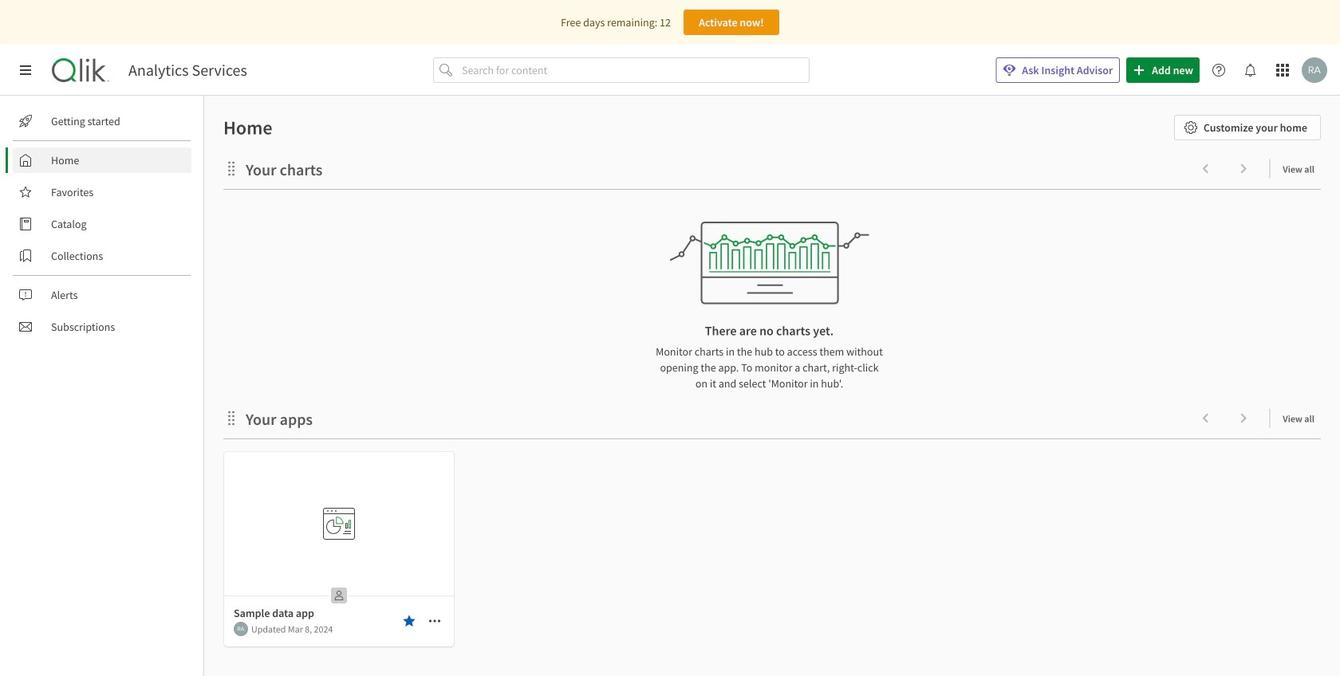 Task type: describe. For each thing, give the bounding box(es) containing it.
more actions image
[[428, 615, 441, 628]]

close sidebar menu image
[[19, 64, 32, 77]]

0 vertical spatial move collection image
[[223, 161, 239, 177]]

1 vertical spatial move collection image
[[223, 410, 239, 426]]



Task type: vqa. For each thing, say whether or not it's contained in the screenshot.
the bottommost Ruby Anderson image
yes



Task type: locate. For each thing, give the bounding box(es) containing it.
ruby anderson image
[[1302, 57, 1327, 83]]

main content
[[198, 96, 1340, 676]]

remove from favorites image
[[403, 615, 416, 628]]

navigation pane element
[[0, 102, 203, 346]]

analytics services element
[[128, 61, 247, 80]]

Search for content text field
[[459, 57, 810, 83]]

ruby anderson image
[[234, 622, 248, 637]]

move collection image
[[223, 161, 239, 177], [223, 410, 239, 426]]

ruby anderson element
[[234, 622, 248, 637]]



